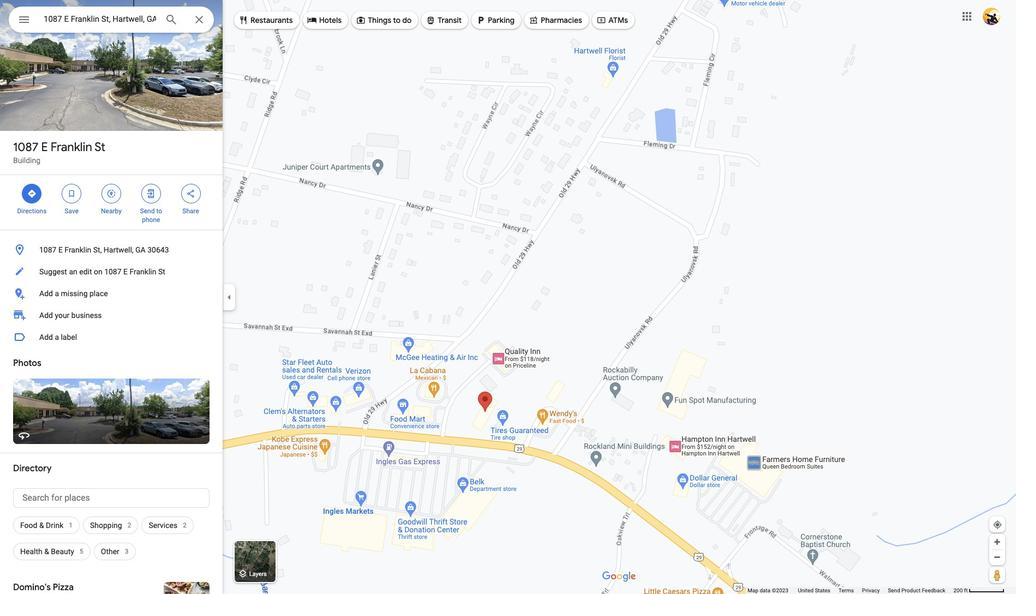Task type: describe. For each thing, give the bounding box(es) containing it.
data
[[760, 588, 771, 594]]

add your business
[[39, 311, 102, 320]]

add a missing place button
[[0, 283, 223, 305]]


[[307, 14, 317, 26]]


[[356, 14, 366, 26]]

 search field
[[9, 7, 214, 35]]

product
[[902, 588, 921, 594]]

directions
[[17, 207, 47, 215]]

parking
[[488, 15, 515, 25]]

franklin for st
[[51, 140, 92, 155]]

footer inside google maps 'element'
[[748, 587, 954, 594]]

add for add a missing place
[[39, 289, 53, 298]]

 restaurants
[[238, 14, 293, 26]]


[[238, 14, 248, 26]]

ga
[[135, 246, 146, 254]]

 transit
[[426, 14, 462, 26]]

collapse side panel image
[[223, 291, 235, 303]]

missing
[[61, 289, 88, 298]]

suggest
[[39, 267, 67, 276]]

food
[[20, 521, 37, 530]]

add a label button
[[0, 326, 223, 348]]

send for send to phone
[[140, 207, 155, 215]]

& for beauty
[[44, 547, 49, 556]]

business
[[71, 311, 102, 320]]

transit
[[438, 15, 462, 25]]

add your business link
[[0, 305, 223, 326]]

2 for shopping
[[128, 522, 131, 529]]

add a label
[[39, 333, 77, 342]]

photos
[[13, 358, 41, 369]]

2 for services
[[183, 522, 187, 529]]

feedback
[[922, 588, 945, 594]]

1087 e franklin st main content
[[0, 0, 223, 594]]

domino's
[[13, 582, 51, 593]]

other
[[101, 547, 119, 556]]

other 3
[[101, 547, 129, 556]]

map data ©2023
[[748, 588, 790, 594]]

services 2
[[149, 521, 187, 530]]

drink
[[46, 521, 63, 530]]

phone
[[142, 216, 160, 224]]


[[67, 188, 77, 200]]

pizza
[[53, 582, 74, 593]]

domino's pizza link
[[0, 574, 223, 594]]

save
[[65, 207, 79, 215]]

show street view coverage image
[[989, 567, 1005, 583]]


[[27, 188, 37, 200]]

 atms
[[596, 14, 628, 26]]

on
[[94, 267, 102, 276]]

send product feedback
[[888, 588, 945, 594]]

1087 e franklin st, hartwell, ga 30643 button
[[0, 239, 223, 261]]

 hotels
[[307, 14, 342, 26]]

united states
[[798, 588, 830, 594]]

privacy button
[[862, 587, 880, 594]]

to inside send to phone
[[156, 207, 162, 215]]

google maps element
[[0, 0, 1016, 594]]

states
[[815, 588, 830, 594]]

200 ft
[[954, 588, 968, 594]]

your
[[55, 311, 70, 320]]

edit
[[79, 267, 92, 276]]

200
[[954, 588, 963, 594]]

privacy
[[862, 588, 880, 594]]

layers
[[249, 571, 267, 578]]

3
[[125, 548, 129, 556]]

map
[[748, 588, 758, 594]]

st,
[[93, 246, 102, 254]]

©2023
[[772, 588, 788, 594]]

send for send product feedback
[[888, 588, 900, 594]]

st inside button
[[158, 267, 165, 276]]

1
[[69, 522, 73, 529]]

1087 e franklin st building
[[13, 140, 105, 165]]



Task type: locate. For each thing, give the bounding box(es) containing it.
send to phone
[[140, 207, 162, 224]]

a left the missing
[[55, 289, 59, 298]]

0 vertical spatial e
[[41, 140, 48, 155]]

2 vertical spatial e
[[123, 267, 128, 276]]

hartwell,
[[104, 246, 133, 254]]

1 horizontal spatial send
[[888, 588, 900, 594]]

a inside button
[[55, 333, 59, 342]]

1087 for st,
[[39, 246, 56, 254]]

do
[[402, 15, 412, 25]]


[[596, 14, 606, 26]]

& for drink
[[39, 521, 44, 530]]

1087 up suggest on the top left
[[39, 246, 56, 254]]

united
[[798, 588, 814, 594]]

2 horizontal spatial 1087
[[104, 267, 121, 276]]

add for add your business
[[39, 311, 53, 320]]

1 vertical spatial &
[[44, 547, 49, 556]]

send
[[140, 207, 155, 215], [888, 588, 900, 594]]

to up phone
[[156, 207, 162, 215]]

2 right shopping
[[128, 522, 131, 529]]

e for st,
[[58, 246, 63, 254]]

add a missing place
[[39, 289, 108, 298]]

30643
[[147, 246, 169, 254]]


[[426, 14, 436, 26]]

1 horizontal spatial 2
[[183, 522, 187, 529]]

google account: ben nelson  
(ben.nelson1980@gmail.com) image
[[983, 7, 1000, 25]]

2 vertical spatial franklin
[[130, 267, 156, 276]]

1087 E Franklin St, Hartwell, GA 30643 field
[[9, 7, 214, 33]]

zoom in image
[[993, 538, 1001, 546]]

united states button
[[798, 587, 830, 594]]

0 horizontal spatial &
[[39, 521, 44, 530]]

 button
[[9, 7, 39, 35]]

franklin inside 1087 e franklin st building
[[51, 140, 92, 155]]

a for label
[[55, 333, 59, 342]]

& right health
[[44, 547, 49, 556]]

add left label
[[39, 333, 53, 342]]

2 right services
[[183, 522, 187, 529]]

st inside 1087 e franklin st building
[[95, 140, 105, 155]]

2 vertical spatial add
[[39, 333, 53, 342]]

directory
[[13, 463, 52, 474]]

1087 for st
[[13, 140, 38, 155]]

0 horizontal spatial st
[[95, 140, 105, 155]]

add inside 'add your business' link
[[39, 311, 53, 320]]

1 horizontal spatial &
[[44, 547, 49, 556]]

franklin left st,
[[65, 246, 91, 254]]

an
[[69, 267, 77, 276]]

0 vertical spatial a
[[55, 289, 59, 298]]

e inside button
[[123, 267, 128, 276]]

1087 right on
[[104, 267, 121, 276]]

add inside add a missing place button
[[39, 289, 53, 298]]

terms button
[[839, 587, 854, 594]]

1 vertical spatial 1087
[[39, 246, 56, 254]]

a left label
[[55, 333, 59, 342]]

shopping
[[90, 521, 122, 530]]

health
[[20, 547, 42, 556]]

5
[[80, 548, 83, 556]]

send inside send to phone
[[140, 207, 155, 215]]

nearby
[[101, 207, 122, 215]]

beauty
[[51, 547, 74, 556]]

0 horizontal spatial e
[[41, 140, 48, 155]]

None field
[[44, 13, 156, 26]]

3 add from the top
[[39, 333, 53, 342]]

0 vertical spatial &
[[39, 521, 44, 530]]

0 vertical spatial st
[[95, 140, 105, 155]]

0 vertical spatial to
[[393, 15, 401, 25]]

to inside  things to do
[[393, 15, 401, 25]]

to left do
[[393, 15, 401, 25]]

1 vertical spatial send
[[888, 588, 900, 594]]

franklin down ga
[[130, 267, 156, 276]]

things
[[368, 15, 391, 25]]

a inside button
[[55, 289, 59, 298]]

2 horizontal spatial e
[[123, 267, 128, 276]]

& right food
[[39, 521, 44, 530]]

add
[[39, 289, 53, 298], [39, 311, 53, 320], [39, 333, 53, 342]]

0 horizontal spatial send
[[140, 207, 155, 215]]

 things to do
[[356, 14, 412, 26]]

hotels
[[319, 15, 342, 25]]

send product feedback button
[[888, 587, 945, 594]]

2 2 from the left
[[183, 522, 187, 529]]

footer containing map data ©2023
[[748, 587, 954, 594]]

none field inside 1087 e franklin st, hartwell, ga 30643 field
[[44, 13, 156, 26]]

1087 inside button
[[39, 246, 56, 254]]

1 2 from the left
[[128, 522, 131, 529]]

2 vertical spatial 1087
[[104, 267, 121, 276]]


[[476, 14, 486, 26]]

franklin inside button
[[130, 267, 156, 276]]

atms
[[608, 15, 628, 25]]

restaurants
[[250, 15, 293, 25]]

add down suggest on the top left
[[39, 289, 53, 298]]

actions for 1087 e franklin st region
[[0, 175, 223, 230]]

1 horizontal spatial 1087
[[39, 246, 56, 254]]

suggest an edit on 1087 e franklin st
[[39, 267, 165, 276]]


[[186, 188, 196, 200]]


[[146, 188, 156, 200]]

2 inside shopping 2
[[128, 522, 131, 529]]

1 horizontal spatial st
[[158, 267, 165, 276]]

food & drink 1
[[20, 521, 73, 530]]

1 vertical spatial to
[[156, 207, 162, 215]]

2 add from the top
[[39, 311, 53, 320]]

None text field
[[13, 488, 210, 508]]

0 horizontal spatial to
[[156, 207, 162, 215]]

0 horizontal spatial 2
[[128, 522, 131, 529]]

1 vertical spatial add
[[39, 311, 53, 320]]

200 ft button
[[954, 588, 1005, 594]]

label
[[61, 333, 77, 342]]

franklin for st,
[[65, 246, 91, 254]]

1087
[[13, 140, 38, 155], [39, 246, 56, 254], [104, 267, 121, 276]]

place
[[90, 289, 108, 298]]

zoom out image
[[993, 553, 1001, 562]]

&
[[39, 521, 44, 530], [44, 547, 49, 556]]

0 vertical spatial send
[[140, 207, 155, 215]]

send left product
[[888, 588, 900, 594]]

send inside button
[[888, 588, 900, 594]]

terms
[[839, 588, 854, 594]]

 pharmacies
[[529, 14, 582, 26]]

add inside add a label button
[[39, 333, 53, 342]]

services
[[149, 521, 177, 530]]

1 vertical spatial a
[[55, 333, 59, 342]]

franklin
[[51, 140, 92, 155], [65, 246, 91, 254], [130, 267, 156, 276]]

1 vertical spatial franklin
[[65, 246, 91, 254]]

1 add from the top
[[39, 289, 53, 298]]

health & beauty 5
[[20, 547, 83, 556]]

 parking
[[476, 14, 515, 26]]

1 vertical spatial e
[[58, 246, 63, 254]]

1 horizontal spatial e
[[58, 246, 63, 254]]

2 a from the top
[[55, 333, 59, 342]]

1087 up building
[[13, 140, 38, 155]]

a for missing
[[55, 289, 59, 298]]

0 vertical spatial add
[[39, 289, 53, 298]]

add for add a label
[[39, 333, 53, 342]]

none text field inside 1087 e franklin st main content
[[13, 488, 210, 508]]

0 horizontal spatial 1087
[[13, 140, 38, 155]]


[[17, 12, 31, 27]]

0 vertical spatial 1087
[[13, 140, 38, 155]]

send up phone
[[140, 207, 155, 215]]

e inside 1087 e franklin st building
[[41, 140, 48, 155]]

franklin inside button
[[65, 246, 91, 254]]

add left your
[[39, 311, 53, 320]]

suggest an edit on 1087 e franklin st button
[[0, 261, 223, 283]]

1 horizontal spatial to
[[393, 15, 401, 25]]

ft
[[964, 588, 968, 594]]

share
[[182, 207, 199, 215]]

pharmacies
[[541, 15, 582, 25]]


[[106, 188, 116, 200]]

show your location image
[[993, 520, 1003, 530]]

1 vertical spatial st
[[158, 267, 165, 276]]

e inside button
[[58, 246, 63, 254]]

2
[[128, 522, 131, 529], [183, 522, 187, 529]]

franklin up 
[[51, 140, 92, 155]]


[[529, 14, 539, 26]]

to
[[393, 15, 401, 25], [156, 207, 162, 215]]

shopping 2
[[90, 521, 131, 530]]

1 a from the top
[[55, 289, 59, 298]]

building
[[13, 156, 40, 165]]

e for st
[[41, 140, 48, 155]]

1087 inside button
[[104, 267, 121, 276]]

domino's pizza
[[13, 582, 74, 593]]

footer
[[748, 587, 954, 594]]

0 vertical spatial franklin
[[51, 140, 92, 155]]

2 inside services 2
[[183, 522, 187, 529]]

1087 inside 1087 e franklin st building
[[13, 140, 38, 155]]

1087 e franklin st, hartwell, ga 30643
[[39, 246, 169, 254]]



Task type: vqa. For each thing, say whether or not it's contained in the screenshot.
SEND in button
yes



